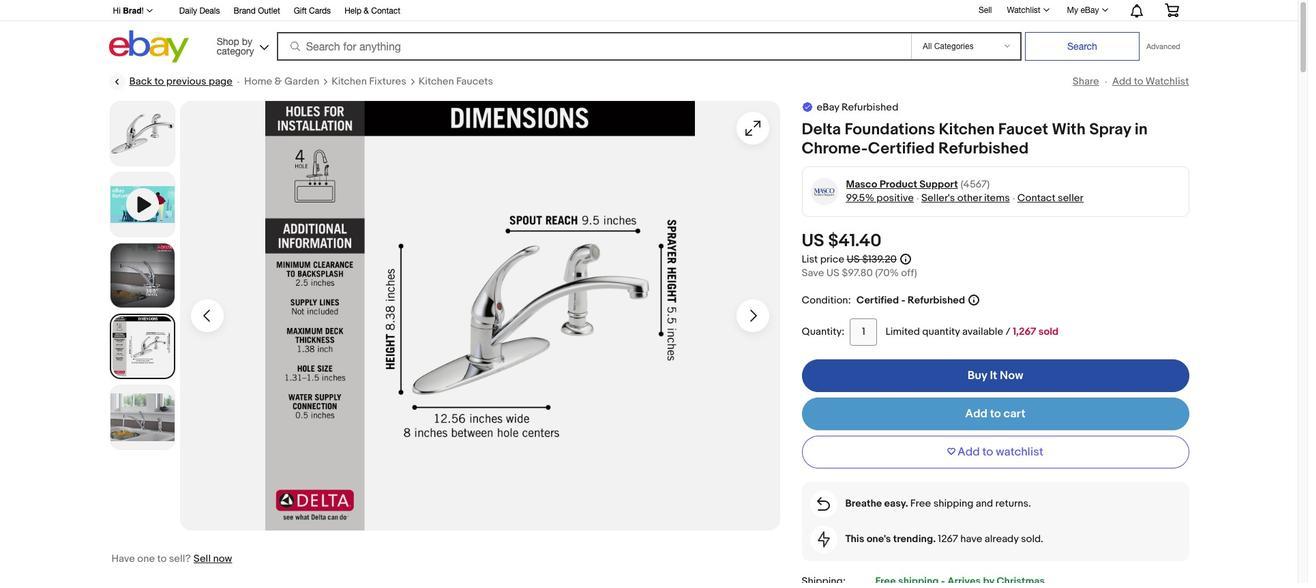 Task type: locate. For each thing, give the bounding box(es) containing it.
breathe
[[846, 497, 883, 510]]

home
[[244, 75, 272, 88]]

1 vertical spatial watchlist
[[1146, 75, 1190, 88]]

None submit
[[1026, 32, 1140, 61]]

watchlist down advanced
[[1146, 75, 1190, 88]]

refurbished up (4567) at the right top
[[939, 139, 1029, 158]]

buy it now
[[968, 369, 1024, 383]]

to for watchlist
[[983, 446, 994, 459]]

add left the cart
[[966, 407, 988, 421]]

$97.80
[[842, 267, 873, 280]]

& right help
[[364, 6, 369, 16]]

quantity
[[923, 325, 961, 338]]

save
[[802, 267, 825, 280]]

picture 4 of 4 image
[[110, 386, 174, 450]]

&
[[364, 6, 369, 16], [275, 75, 282, 88]]

99.5% positive link
[[847, 192, 914, 205]]

kitchen faucets link
[[419, 75, 493, 89]]

contact seller link
[[1018, 192, 1084, 205]]

to
[[155, 75, 164, 88], [1135, 75, 1144, 88], [991, 407, 1002, 421], [983, 446, 994, 459], [157, 553, 167, 566]]

shop by category banner
[[105, 0, 1190, 66]]

refurbished up quantity
[[908, 294, 966, 307]]

ed refurbished
[[916, 139, 1029, 158]]

ebay right text__icon at the top right of page
[[817, 101, 840, 114]]

kitchen
[[332, 75, 367, 88], [419, 75, 454, 88], [939, 120, 995, 139]]

gift cards link
[[294, 4, 331, 19]]

daily deals
[[179, 6, 220, 16]]

1 with details__icon image from the top
[[818, 497, 831, 511]]

seller
[[1058, 192, 1084, 205]]

1 vertical spatial add
[[966, 407, 988, 421]]

sell left watchlist link
[[979, 5, 993, 15]]

help
[[345, 6, 362, 16]]

sell inside account navigation
[[979, 5, 993, 15]]

sell left 'now'
[[194, 553, 211, 566]]

to right back
[[155, 75, 164, 88]]

picture 3 of 4 image
[[111, 315, 174, 378]]

contact right help
[[371, 6, 401, 16]]

0 horizontal spatial ebay
[[817, 101, 840, 114]]

& for contact
[[364, 6, 369, 16]]

1 vertical spatial with details__icon image
[[818, 532, 830, 548]]

0 vertical spatial us
[[802, 231, 825, 252]]

add to cart link
[[802, 398, 1190, 431]]

help & contact
[[345, 6, 401, 16]]

& inside help & contact link
[[364, 6, 369, 16]]

watchlist right the sell "link"
[[1008, 5, 1041, 15]]

certified
[[857, 294, 900, 307]]

off)
[[902, 267, 918, 280]]

add to cart
[[966, 407, 1026, 421]]

0 horizontal spatial contact
[[371, 6, 401, 16]]

& right home
[[275, 75, 282, 88]]

us
[[802, 231, 825, 252], [847, 253, 860, 266], [827, 267, 840, 280]]

1 horizontal spatial &
[[364, 6, 369, 16]]

seller's
[[922, 192, 956, 205]]

page
[[209, 75, 233, 88]]

1 horizontal spatial contact
[[1018, 192, 1056, 205]]

sold
[[1039, 325, 1059, 338]]

back to previous page link
[[109, 74, 233, 90]]

0 horizontal spatial watchlist
[[1008, 5, 1041, 15]]

other
[[958, 192, 982, 205]]

masco product support link
[[847, 178, 959, 192]]

spray
[[1090, 120, 1132, 139]]

0 vertical spatial refurbished
[[842, 101, 899, 114]]

& inside home & garden link
[[275, 75, 282, 88]]

with details__icon image for breathe
[[818, 497, 831, 511]]

contact left seller
[[1018, 192, 1056, 205]]

masco product support (4567)
[[847, 178, 990, 191]]

watchlist link
[[1000, 2, 1056, 18]]

kitchen for kitchen fixtures
[[332, 75, 367, 88]]

positive
[[877, 192, 914, 205]]

to for cart
[[991, 407, 1002, 421]]

& for garden
[[275, 75, 282, 88]]

refurbished for ed refurbished
[[939, 139, 1029, 158]]

1 vertical spatial refurbished
[[939, 139, 1029, 158]]

this
[[846, 533, 865, 546]]

refurbished
[[842, 101, 899, 114], [939, 139, 1029, 158], [908, 294, 966, 307]]

add to watchlist button
[[802, 436, 1190, 469]]

shop
[[217, 36, 239, 47]]

with details__icon image
[[818, 497, 831, 511], [818, 532, 830, 548]]

add for add to cart
[[966, 407, 988, 421]]

add right share
[[1113, 75, 1132, 88]]

0 horizontal spatial kitchen
[[332, 75, 367, 88]]

99.5%
[[847, 192, 875, 205]]

this one's trending. 1267 have already sold.
[[846, 533, 1044, 546]]

refurbished up foundations
[[842, 101, 899, 114]]

add inside button
[[958, 446, 981, 459]]

ebay
[[1081, 5, 1100, 15], [817, 101, 840, 114]]

add down add to cart link
[[958, 446, 981, 459]]

add to watchlist link
[[1113, 75, 1190, 88]]

0 vertical spatial watchlist
[[1008, 5, 1041, 15]]

sold.
[[1022, 533, 1044, 546]]

sell now link
[[194, 553, 232, 566]]

0 vertical spatial contact
[[371, 6, 401, 16]]

to left the cart
[[991, 407, 1002, 421]]

0 vertical spatial add
[[1113, 75, 1132, 88]]

1 vertical spatial &
[[275, 75, 282, 88]]

1 vertical spatial sell
[[194, 553, 211, 566]]

1 horizontal spatial ebay
[[1081, 5, 1100, 15]]

ed
[[916, 139, 935, 158]]

shipping
[[934, 497, 974, 510]]

2 with details__icon image from the top
[[818, 532, 830, 548]]

certifi
[[869, 139, 916, 158]]

1 horizontal spatial kitchen
[[419, 75, 454, 88]]

to down advanced link
[[1135, 75, 1144, 88]]

in
[[1135, 120, 1148, 139]]

picture 2 of 4 image
[[110, 244, 174, 308]]

0 vertical spatial with details__icon image
[[818, 497, 831, 511]]

2 horizontal spatial kitchen
[[939, 120, 995, 139]]

with
[[1052, 120, 1086, 139]]

add
[[1113, 75, 1132, 88], [966, 407, 988, 421], [958, 446, 981, 459]]

us down price
[[827, 267, 840, 280]]

list
[[802, 253, 818, 266]]

free
[[911, 497, 932, 510]]

1 vertical spatial ebay
[[817, 101, 840, 114]]

easy.
[[885, 497, 909, 510]]

us up "$97.80"
[[847, 253, 860, 266]]

99.5% positive
[[847, 192, 914, 205]]

2 vertical spatial us
[[827, 267, 840, 280]]

0 vertical spatial &
[[364, 6, 369, 16]]

2 horizontal spatial us
[[847, 253, 860, 266]]

1 horizontal spatial us
[[827, 267, 840, 280]]

add to watchlist
[[958, 446, 1044, 459]]

0 vertical spatial ebay
[[1081, 5, 1100, 15]]

0 horizontal spatial &
[[275, 75, 282, 88]]

2 vertical spatial add
[[958, 446, 981, 459]]

with details__icon image left breathe
[[818, 497, 831, 511]]

kitchen right ed
[[939, 120, 995, 139]]

kitchen inside delta foundations kitchen faucet with spray in chrome-certifi
[[939, 120, 995, 139]]

to inside button
[[983, 446, 994, 459]]

us up 'list'
[[802, 231, 825, 252]]

0 vertical spatial sell
[[979, 5, 993, 15]]

1267
[[939, 533, 959, 546]]

kitchen left fixtures
[[332, 75, 367, 88]]

kitchen left faucets
[[419, 75, 454, 88]]

product
[[880, 178, 918, 191]]

1 horizontal spatial sell
[[979, 5, 993, 15]]

delta foundations kitchen faucet with spray in chrome-certified refurbished - picture 3 of 4 image
[[180, 101, 780, 531]]

advanced link
[[1140, 33, 1188, 60]]

to left watchlist at bottom
[[983, 446, 994, 459]]

foundations
[[845, 120, 936, 139]]

your shopping cart image
[[1165, 3, 1180, 17]]

watchlist
[[1008, 5, 1041, 15], [1146, 75, 1190, 88]]

0 horizontal spatial us
[[802, 231, 825, 252]]

with details__icon image left this
[[818, 532, 830, 548]]

ebay right my
[[1081, 5, 1100, 15]]



Task type: describe. For each thing, give the bounding box(es) containing it.
brand
[[234, 6, 256, 16]]

and
[[976, 497, 994, 510]]

$139.20
[[863, 253, 897, 266]]

buy
[[968, 369, 988, 383]]

now
[[213, 553, 232, 566]]

masco product support image
[[811, 178, 839, 206]]

category
[[217, 45, 254, 56]]

hi brad !
[[113, 6, 144, 16]]

with details__icon image for this
[[818, 532, 830, 548]]

limited quantity available / 1,267 sold
[[886, 325, 1059, 338]]

refurbished for ebay refurbished
[[842, 101, 899, 114]]

sell?
[[169, 553, 191, 566]]

quantity:
[[802, 325, 845, 338]]

!
[[142, 6, 144, 16]]

1 vertical spatial us
[[847, 253, 860, 266]]

chrome-
[[802, 139, 869, 158]]

masco
[[847, 178, 878, 191]]

shop by category
[[217, 36, 254, 56]]

limited
[[886, 325, 921, 338]]

trending.
[[894, 533, 936, 546]]

to right the 'one'
[[157, 553, 167, 566]]

it
[[991, 369, 998, 383]]

(4567)
[[961, 178, 990, 191]]

1 horizontal spatial watchlist
[[1146, 75, 1190, 88]]

have
[[112, 553, 135, 566]]

outlet
[[258, 6, 280, 16]]

text__icon image
[[802, 101, 813, 112]]

sell link
[[973, 5, 999, 15]]

Search for anything text field
[[279, 33, 909, 59]]

kitchen fixtures link
[[332, 75, 407, 89]]

kitchen faucets
[[419, 75, 493, 88]]

help & contact link
[[345, 4, 401, 19]]

delta foundations kitchen faucet with spray in chrome-certifi
[[802, 120, 1148, 158]]

faucet
[[999, 120, 1049, 139]]

save us $97.80 (70% off)
[[802, 267, 918, 280]]

kitchen for kitchen faucets
[[419, 75, 454, 88]]

/
[[1006, 325, 1011, 338]]

watchlist
[[997, 446, 1044, 459]]

already
[[985, 533, 1019, 546]]

add to watchlist
[[1113, 75, 1190, 88]]

to for watchlist
[[1135, 75, 1144, 88]]

condition:
[[802, 294, 852, 307]]

have
[[961, 533, 983, 546]]

daily deals link
[[179, 4, 220, 19]]

my ebay
[[1068, 5, 1100, 15]]

1,267
[[1013, 325, 1037, 338]]

delta
[[802, 120, 842, 139]]

shop by category button
[[211, 30, 272, 60]]

advanced
[[1147, 42, 1181, 51]]

Quantity: text field
[[851, 319, 878, 346]]

account navigation
[[105, 0, 1190, 21]]

1 vertical spatial contact
[[1018, 192, 1056, 205]]

brand outlet link
[[234, 4, 280, 19]]

contact inside account navigation
[[371, 6, 401, 16]]

add for add to watchlist
[[1113, 75, 1132, 88]]

support
[[920, 178, 959, 191]]

one's
[[867, 533, 892, 546]]

contact seller
[[1018, 192, 1084, 205]]

kitchen fixtures
[[332, 75, 407, 88]]

daily
[[179, 6, 197, 16]]

deals
[[200, 6, 220, 16]]

none submit inside shop by category banner
[[1026, 32, 1140, 61]]

have one to sell? sell now
[[112, 553, 232, 566]]

ebay inside account navigation
[[1081, 5, 1100, 15]]

-
[[902, 294, 906, 307]]

home & garden link
[[244, 75, 319, 89]]

add for add to watchlist
[[958, 446, 981, 459]]

by
[[242, 36, 253, 47]]

returns.
[[996, 497, 1032, 510]]

(70%
[[876, 267, 899, 280]]

one
[[137, 553, 155, 566]]

watchlist inside account navigation
[[1008, 5, 1041, 15]]

now
[[1000, 369, 1024, 383]]

buy it now link
[[802, 360, 1190, 392]]

to for previous
[[155, 75, 164, 88]]

fixtures
[[369, 75, 407, 88]]

2 vertical spatial refurbished
[[908, 294, 966, 307]]

0 horizontal spatial sell
[[194, 553, 211, 566]]

us $41.40
[[802, 231, 882, 252]]

ebay refurbished
[[817, 101, 899, 114]]

gift cards
[[294, 6, 331, 16]]

home & garden
[[244, 75, 319, 88]]

items
[[985, 192, 1011, 205]]

previous
[[166, 75, 206, 88]]

back to previous page
[[129, 75, 233, 88]]

list price us $139.20
[[802, 253, 897, 266]]

video 1 of 1 image
[[110, 173, 174, 237]]

seller's other items
[[922, 192, 1011, 205]]

faucets
[[457, 75, 493, 88]]

available
[[963, 325, 1004, 338]]

share button
[[1073, 75, 1100, 88]]

share
[[1073, 75, 1100, 88]]

seller's other items link
[[922, 192, 1011, 205]]

picture 1 of 4 image
[[110, 102, 174, 166]]

back
[[129, 75, 152, 88]]

hi
[[113, 6, 121, 16]]

cards
[[309, 6, 331, 16]]

more information - about this item condition image
[[969, 295, 980, 306]]

$41.40
[[829, 231, 882, 252]]

my ebay link
[[1060, 2, 1115, 18]]

cart
[[1004, 407, 1026, 421]]



Task type: vqa. For each thing, say whether or not it's contained in the screenshot.
Eligible
no



